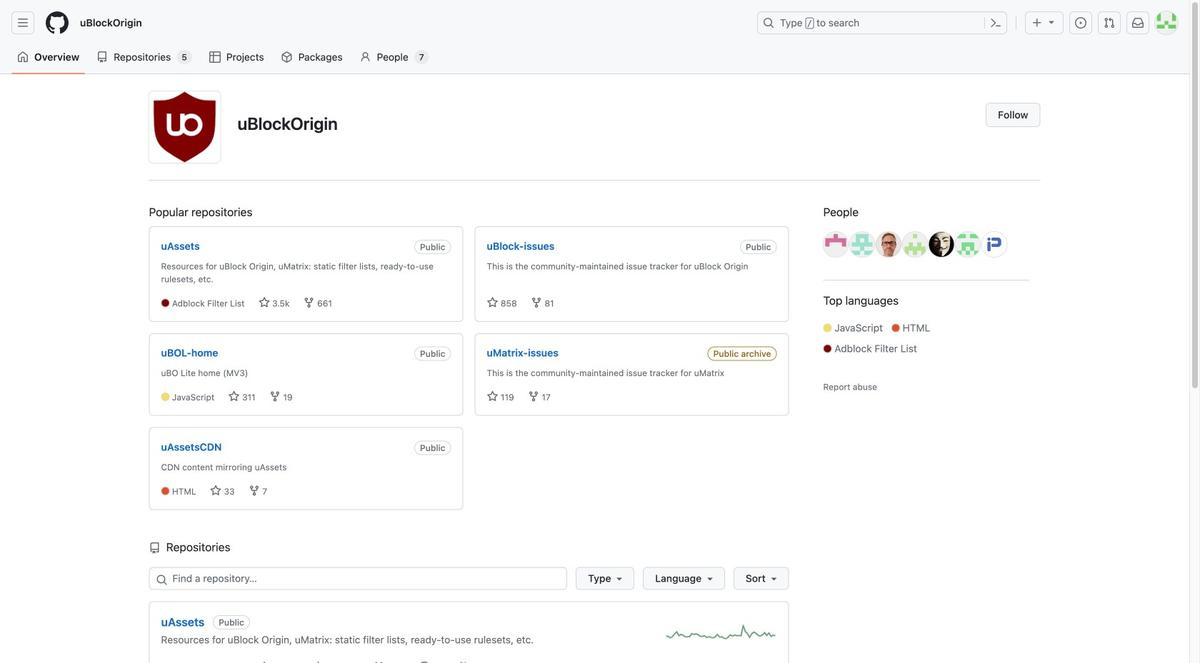 Task type: locate. For each thing, give the bounding box(es) containing it.
0 horizontal spatial forks image
[[249, 485, 260, 497]]

1 horizontal spatial forks image
[[303, 297, 315, 309]]

1 horizontal spatial forks image
[[528, 391, 539, 403]]

1 vertical spatial repo image
[[149, 543, 160, 554]]

issue opened image
[[419, 662, 430, 664]]

0 vertical spatial repo image
[[97, 51, 108, 63]]

@masterkia image
[[929, 232, 954, 257]]

stars image
[[258, 297, 270, 309], [210, 485, 222, 497]]

package image
[[281, 51, 293, 63]]

@gwarser image
[[850, 232, 875, 257]]

0 horizontal spatial repo image
[[97, 51, 108, 63]]

law image
[[313, 662, 324, 664]]

stars image
[[487, 297, 498, 309], [228, 391, 240, 403], [487, 391, 498, 403]]

0 horizontal spatial stars image
[[210, 485, 222, 497]]

home image
[[17, 51, 29, 63]]

1 forks image from the left
[[269, 391, 281, 403]]

triangle down image
[[1046, 16, 1057, 28]]

2 horizontal spatial forks image
[[531, 297, 542, 309]]

git pull request image
[[459, 662, 470, 664]]

@ublockorigin image
[[149, 91, 220, 163]]

0 horizontal spatial forks image
[[269, 391, 281, 403]]

issue opened image
[[1075, 17, 1087, 29]]

@stephenhawk8054 image
[[956, 232, 981, 257]]

@peace2000 image
[[903, 232, 928, 257]]

notifications image
[[1133, 17, 1144, 29]]

0 vertical spatial stars image
[[258, 297, 270, 309]]

forks image
[[303, 297, 315, 309], [531, 297, 542, 309], [249, 485, 260, 497]]

forks image
[[269, 391, 281, 403], [528, 391, 539, 403]]

repo image
[[97, 51, 108, 63], [149, 543, 160, 554]]

None search field
[[149, 568, 789, 591]]



Task type: vqa. For each thing, say whether or not it's contained in the screenshot.
the bottommost stars image
yes



Task type: describe. For each thing, give the bounding box(es) containing it.
@gorhill image
[[823, 232, 848, 257]]

plus image
[[1032, 17, 1043, 29]]

search image
[[156, 575, 168, 586]]

1 horizontal spatial repo image
[[149, 543, 160, 554]]

table image
[[209, 51, 221, 63]]

fork image
[[373, 662, 385, 664]]

Find a repository… search field
[[149, 568, 567, 591]]

@piquark6046 image
[[982, 232, 1007, 257]]

Follow uBlockOrigin submit
[[986, 103, 1041, 127]]

forks image for the bottom stars image
[[249, 485, 260, 497]]

homepage image
[[46, 11, 69, 34]]

forks image for rightmost stars image
[[303, 297, 315, 309]]

past year of activity image
[[666, 625, 777, 647]]

past year of activity element
[[666, 625, 777, 651]]

1 horizontal spatial stars image
[[258, 297, 270, 309]]

git pull request image
[[1104, 17, 1115, 29]]

@pgl image
[[876, 232, 901, 257]]

1 vertical spatial stars image
[[210, 485, 222, 497]]

2 forks image from the left
[[528, 391, 539, 403]]

person image
[[360, 51, 371, 63]]

star image
[[258, 662, 270, 664]]

command palette image
[[990, 17, 1002, 29]]



